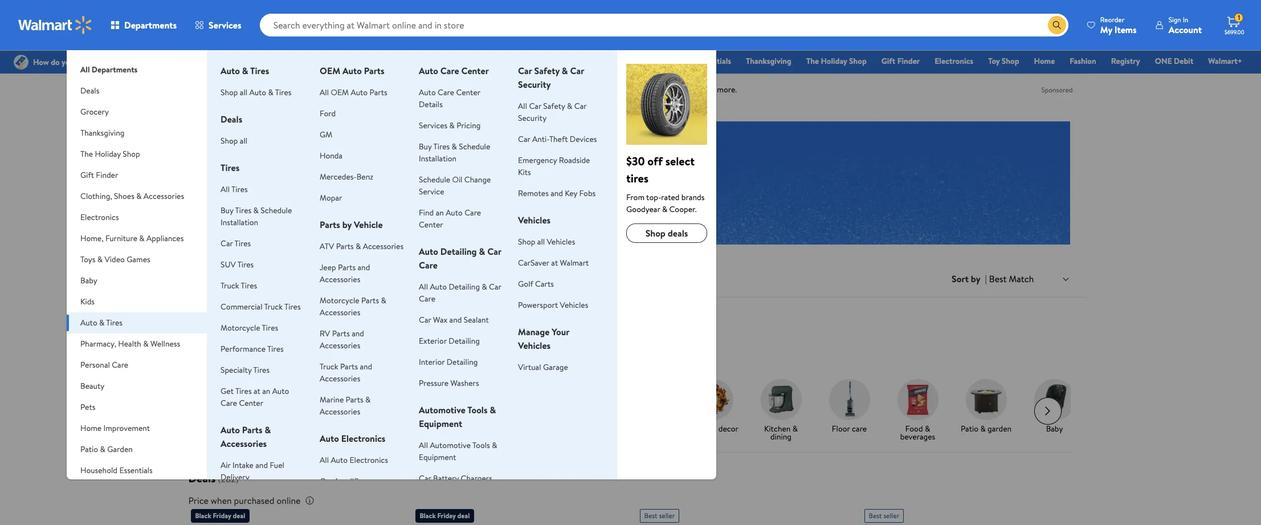 Task type: describe. For each thing, give the bounding box(es) containing it.
0 vertical spatial buy tires & schedule installation link
[[419, 141, 491, 164]]

rv
[[320, 328, 330, 339]]

shop inside dropdown button
[[123, 148, 140, 160]]

detailing for auto
[[441, 245, 477, 258]]

parts for marine parts & accessories
[[346, 394, 364, 405]]

auto inside auto care center details
[[419, 87, 436, 98]]

by for sort
[[972, 273, 981, 285]]

deals button
[[67, 80, 207, 102]]

all automotive tools & equipment link
[[419, 440, 498, 463]]

& inside "toys & video games" "dropdown button"
[[97, 254, 103, 265]]

auto inside dropdown button
[[80, 317, 97, 328]]

& inside auto detailing & car care
[[479, 245, 485, 258]]

2 horizontal spatial friday
[[438, 511, 456, 520]]

black inside black friday deals preview
[[213, 423, 232, 434]]

schedule inside the schedule oil change service
[[419, 174, 451, 185]]

& inside patio & garden dropdown button
[[100, 444, 105, 455]]

1 horizontal spatial truck
[[264, 301, 283, 312]]

electronics down auto electronics
[[350, 454, 388, 466]]

and for truck parts and accessories
[[360, 361, 373, 372]]

registry
[[1112, 55, 1141, 67]]

the for the 'the holiday shop' 'link'
[[807, 55, 820, 67]]

buy tires & schedule installation for the top the buy tires & schedule installation link
[[419, 141, 491, 164]]

love
[[614, 161, 646, 186]]

deals link
[[622, 55, 651, 67]]

0 horizontal spatial buy tires & schedule installation link
[[221, 205, 292, 228]]

all departments
[[80, 64, 138, 75]]

installation for the top the buy tires & schedule installation link
[[419, 153, 457, 164]]

all tires
[[221, 184, 248, 195]]

tires
[[627, 171, 649, 186]]

theft
[[550, 133, 568, 145]]

carsaver
[[518, 257, 550, 269]]

auto inside auto detailing & car care
[[419, 245, 439, 258]]

truck for parts by vehicle
[[320, 361, 338, 372]]

grocery for grocery
[[80, 106, 109, 117]]

wax
[[433, 314, 448, 326]]

exterior detailing
[[419, 335, 480, 347]]

& inside the home, furniture & appliances dropdown button
[[139, 233, 145, 244]]

parts down 'oem auto parts'
[[370, 87, 388, 98]]

car inside auto detailing & car care
[[488, 245, 502, 258]]

security inside all car safety & car security
[[518, 112, 547, 124]]

2 best seller from the left
[[869, 511, 900, 520]]

remotes and key fobs link
[[518, 188, 596, 199]]

buy for the left the buy tires & schedule installation link
[[221, 205, 234, 216]]

auto detailing & car care
[[419, 245, 502, 271]]

Deals search field
[[175, 310, 1087, 361]]

& inside pharmacy, health & wellness dropdown button
[[143, 338, 149, 350]]

shop all vehicles
[[518, 236, 576, 247]]

auto inside auto parts & accessories
[[221, 424, 240, 436]]

rv parts and accessories
[[320, 328, 364, 351]]

1 vertical spatial departments
[[92, 64, 138, 75]]

auto inside get tires at an auto care center
[[272, 385, 289, 397]]

tools inside automotive tools & equipment
[[468, 404, 488, 416]]

all for auto electronics
[[320, 454, 329, 466]]

auto care center details link
[[419, 87, 481, 110]]

& inside clothing, shoes & accessories dropdown button
[[136, 190, 142, 202]]

parts for jeep parts and accessories
[[338, 262, 356, 273]]

ford link
[[320, 108, 336, 119]]

personal care
[[80, 359, 128, 371]]

& inside auto & tires dropdown button
[[99, 317, 105, 328]]

interior detailing link
[[419, 356, 478, 368]]

motorcycle tires link
[[221, 322, 278, 334]]

toys for toys
[[432, 423, 447, 434]]

motorcycle parts & accessories link
[[320, 295, 387, 318]]

sort by |
[[952, 273, 988, 285]]

deals right the flash at left bottom
[[303, 423, 322, 434]]

detailing inside all auto detailing & car care
[[449, 281, 480, 293]]

detailing for interior
[[447, 356, 478, 368]]

toys link
[[410, 379, 469, 435]]

1 deal from the left
[[233, 511, 245, 520]]

get tires at an auto care center link
[[221, 385, 289, 409]]

all for oem auto parts
[[320, 87, 329, 98]]

parts for rv parts and accessories
[[332, 328, 350, 339]]

reorder my items
[[1101, 15, 1137, 36]]

shop all link
[[221, 135, 248, 147]]

kids button
[[67, 291, 207, 312]]

gift for the gift finder link
[[882, 55, 896, 67]]

rv parts and accessories link
[[320, 328, 364, 351]]

amplifiers
[[334, 476, 370, 487]]

pressure washers link
[[419, 378, 479, 389]]

shop deals
[[646, 227, 688, 240]]

online
[[277, 494, 301, 507]]

care inside get tires at an auto care center
[[221, 397, 237, 409]]

0 vertical spatial auto & tires
[[221, 64, 269, 77]]

all for clear all
[[553, 273, 561, 285]]

gift for gift finder dropdown button
[[80, 169, 94, 181]]

all inside button
[[210, 273, 219, 285]]

patio for patio & garden
[[80, 444, 98, 455]]

care
[[853, 423, 867, 434]]

patio & garden
[[961, 423, 1012, 434]]

pharmacy, health & wellness button
[[67, 334, 207, 355]]

0 horizontal spatial black
[[195, 511, 211, 520]]

virtual garage link
[[518, 362, 568, 373]]

virtual
[[518, 362, 541, 373]]

security inside car safety & car security
[[518, 78, 551, 91]]

shop up shop all link on the left
[[221, 87, 238, 98]]

and left key
[[551, 188, 563, 199]]

1 seller from the left
[[659, 511, 675, 520]]

exterior detailing link
[[419, 335, 480, 347]]

clothing, shoes & accessories
[[80, 190, 184, 202]]

auto care center
[[419, 64, 489, 77]]

all for tires
[[221, 184, 230, 195]]

care inside dropdown button
[[112, 359, 128, 371]]

accessories for rv parts and accessories
[[320, 340, 361, 351]]

items
[[1115, 23, 1137, 36]]

and for rv parts and accessories
[[352, 328, 364, 339]]

car amplifiers
[[320, 476, 370, 487]]

& inside auto parts & accessories
[[265, 424, 271, 436]]

& inside food & beverages
[[925, 423, 931, 434]]

& inside all automotive tools & equipment
[[492, 440, 498, 451]]

& inside patio & garden link
[[981, 423, 986, 434]]

powersport vehicles link
[[518, 299, 589, 311]]

delivery
[[221, 472, 250, 483]]

all down walmart image
[[80, 64, 90, 75]]

auto & tires inside dropdown button
[[80, 317, 123, 328]]

clear
[[533, 273, 552, 285]]

safety inside car safety & car security
[[535, 64, 560, 77]]

fobs
[[580, 188, 596, 199]]

shop left deals
[[646, 227, 666, 240]]

toys & video games
[[80, 254, 150, 265]]

$699.00
[[1225, 28, 1245, 36]]

motorcycle tires
[[221, 322, 278, 334]]

holiday for the holiday shop dropdown button
[[95, 148, 121, 160]]

and for car wax and sealant
[[450, 314, 462, 326]]

finder for gift finder dropdown button
[[96, 169, 118, 181]]

sealant
[[464, 314, 489, 326]]

accessories for marine parts & accessories
[[320, 406, 361, 417]]

deals up price
[[188, 470, 216, 486]]

parts for truck parts and accessories
[[340, 361, 358, 372]]

essentials inside dropdown button
[[119, 465, 153, 476]]

buy tires & schedule installation for the left the buy tires & schedule installation link
[[221, 205, 292, 228]]

0 vertical spatial at
[[552, 257, 558, 269]]

account
[[1169, 23, 1203, 36]]

performance
[[221, 343, 266, 355]]

1 $699.00
[[1225, 13, 1245, 36]]

clear all button
[[529, 270, 566, 288]]

from
[[627, 192, 645, 203]]

service
[[419, 186, 445, 197]]

1 black friday deal from the left
[[195, 511, 245, 520]]

2 seller from the left
[[884, 511, 900, 520]]

parts up atv at the top of the page
[[320, 218, 340, 231]]

home image
[[487, 379, 528, 420]]

deals up shop all link on the left
[[221, 113, 243, 125]]

auto inside all auto detailing & car care
[[430, 281, 447, 293]]

safety inside all car safety & car security
[[544, 100, 566, 112]]

specialty
[[221, 364, 252, 376]]

toys for toys & video games
[[80, 254, 95, 265]]

find an auto care center
[[419, 207, 481, 230]]

shop up all tires
[[221, 135, 238, 147]]

all auto electronics link
[[320, 454, 388, 466]]

services button
[[186, 11, 251, 39]]

tech link
[[341, 379, 401, 435]]

deals inside search box
[[188, 310, 213, 325]]

walmart image
[[18, 16, 92, 34]]

seasonal decor
[[687, 423, 739, 434]]

an inside find an auto care center
[[436, 207, 444, 218]]

commercial truck tires
[[221, 301, 301, 312]]

kitchen and dining image
[[761, 379, 802, 420]]

appliances
[[147, 233, 184, 244]]

beauty button
[[67, 376, 207, 397]]

commercial
[[221, 301, 263, 312]]

parts for auto parts & accessories
[[242, 424, 263, 436]]

walmart+
[[1209, 55, 1243, 67]]

gm
[[320, 129, 333, 140]]

tires inside get tires at an auto care center
[[235, 385, 252, 397]]

& inside automotive tools & equipment
[[490, 404, 496, 416]]

vehicle
[[354, 218, 383, 231]]

accessories for jeep parts and accessories
[[320, 274, 361, 285]]

1 vertical spatial oem
[[331, 87, 349, 98]]

all inside lots to love for less low prices all season long.
[[623, 186, 632, 200]]

suv tires link
[[221, 259, 254, 270]]

care up auto care center details
[[441, 64, 459, 77]]

food & beverages image
[[898, 379, 939, 420]]

get
[[221, 385, 234, 397]]

installation for the left the buy tires & schedule installation link
[[221, 217, 258, 228]]

finder for the gift finder link
[[898, 55, 921, 67]]

marine
[[320, 394, 344, 405]]

for
[[650, 161, 674, 186]]

all for shop all auto & tires
[[240, 87, 248, 98]]

automotive inside automotive tools & equipment
[[419, 404, 466, 416]]

& inside motorcycle parts & accessories
[[381, 295, 387, 306]]

care inside auto care center details
[[438, 87, 455, 98]]

brands
[[682, 192, 705, 203]]

atv parts & accessories link
[[320, 241, 404, 252]]

& inside all car safety & car security
[[567, 100, 573, 112]]

center inside get tires at an auto care center
[[239, 397, 264, 409]]

deals inside dropdown button
[[80, 85, 99, 96]]

chargers
[[461, 473, 493, 484]]

car inside all auto detailing & car care
[[489, 281, 502, 293]]

sort
[[952, 273, 969, 285]]

thanksgiving link
[[741, 55, 797, 67]]

gift finder button
[[67, 165, 207, 186]]

less
[[679, 161, 708, 186]]

baby inside baby link
[[1047, 423, 1064, 434]]

virtual garage
[[518, 362, 568, 373]]

thanksgiving for thanksgiving link
[[746, 55, 792, 67]]

floorcare image
[[829, 379, 870, 420]]

change
[[465, 174, 491, 185]]

2 deal from the left
[[458, 511, 470, 520]]

and for jeep parts and accessories
[[358, 262, 370, 273]]

parts up all oem auto parts
[[364, 64, 385, 77]]

honda link
[[320, 150, 343, 161]]

electronics left toy
[[935, 55, 974, 67]]

vehicles up the shop all vehicles on the top left of page
[[518, 214, 551, 226]]

purchased
[[234, 494, 275, 507]]



Task type: vqa. For each thing, say whether or not it's contained in the screenshot.
Pickup associated with Not
no



Task type: locate. For each thing, give the bounding box(es) containing it.
black friday deals image
[[214, 379, 255, 420]]

0 vertical spatial the
[[807, 55, 820, 67]]

price
[[188, 494, 209, 507]]

marine parts & accessories link
[[320, 394, 371, 417]]

and right wax
[[450, 314, 462, 326]]

search image
[[198, 342, 207, 351]]

accessories for clothing, shoes & accessories
[[144, 190, 184, 202]]

lots to love for less low prices all season long.
[[554, 161, 708, 200]]

buy down services & pricing link
[[419, 141, 432, 152]]

an down specialty tires
[[262, 385, 270, 397]]

parts inside marine parts & accessories
[[346, 394, 364, 405]]

0 horizontal spatial best seller
[[645, 511, 675, 520]]

0 horizontal spatial by
[[343, 218, 352, 231]]

tools up chargers
[[473, 440, 490, 451]]

vehicles
[[518, 214, 551, 226], [547, 236, 576, 247], [560, 299, 589, 311], [518, 339, 551, 352]]

detailing down car wax and sealant link
[[449, 335, 480, 347]]

all for automotive tools & equipment
[[419, 440, 428, 451]]

1 vertical spatial equipment
[[419, 452, 457, 463]]

and inside rv parts and accessories
[[352, 328, 364, 339]]

finder left electronics link
[[898, 55, 921, 67]]

care up wax
[[419, 293, 436, 305]]

1 vertical spatial the
[[80, 148, 93, 160]]

care inside auto detailing & car care
[[419, 259, 438, 271]]

0 horizontal spatial an
[[262, 385, 270, 397]]

1 vertical spatial toys
[[432, 423, 447, 434]]

finder inside dropdown button
[[96, 169, 118, 181]]

sort and filter section element
[[175, 261, 1087, 297]]

gift right the 'the holiday shop' 'link'
[[882, 55, 896, 67]]

care inside all auto detailing & car care
[[419, 293, 436, 305]]

parts right jeep
[[338, 262, 356, 273]]

fuel
[[270, 460, 284, 471]]

1 horizontal spatial auto & tires
[[221, 64, 269, 77]]

shop right toy
[[1002, 55, 1020, 67]]

gift up "clothing,"
[[80, 169, 94, 181]]

household essentials button
[[67, 460, 207, 481]]

accessories inside auto parts & accessories
[[221, 437, 267, 450]]

parts down jeep parts and accessories link
[[362, 295, 379, 306]]

0 horizontal spatial at
[[254, 385, 261, 397]]

black friday deal down battery
[[420, 511, 470, 520]]

the holiday shop for the holiday shop dropdown button
[[80, 148, 140, 160]]

0 horizontal spatial buy
[[221, 205, 234, 216]]

black friday deal
[[195, 511, 245, 520], [420, 511, 470, 520]]

season
[[635, 186, 665, 200]]

patio for patio & garden
[[961, 423, 979, 434]]

all inside all automotive tools & equipment
[[419, 440, 428, 451]]

all for shop all vehicles
[[538, 236, 545, 247]]

shop inside 'link'
[[850, 55, 867, 67]]

2 best from the left
[[869, 511, 883, 520]]

and inside air intake and fuel delivery
[[256, 460, 268, 471]]

baby up kids
[[80, 275, 97, 286]]

auto inside find an auto care center
[[446, 207, 463, 218]]

detailing down find an auto care center link
[[441, 245, 477, 258]]

at inside get tires at an auto care center
[[254, 385, 261, 397]]

accessories for truck parts and accessories
[[320, 373, 361, 384]]

and left fuel
[[256, 460, 268, 471]]

friday down when
[[213, 511, 231, 520]]

& inside grocery & essentials link
[[690, 55, 696, 67]]

baby
[[80, 275, 97, 286], [1047, 423, 1064, 434]]

in-
[[290, 273, 299, 285]]

holiday inside 'link'
[[821, 55, 848, 67]]

finder
[[898, 55, 921, 67], [96, 169, 118, 181]]

services for services
[[209, 19, 242, 31]]

0 vertical spatial grocery
[[661, 55, 688, 67]]

grocery for grocery & essentials
[[661, 55, 688, 67]]

0 horizontal spatial thanksgiving
[[80, 127, 125, 139]]

in-store
[[290, 273, 317, 285]]

1 horizontal spatial best seller
[[869, 511, 900, 520]]

parts inside the jeep parts and accessories
[[338, 262, 356, 273]]

the up "clothing,"
[[80, 148, 93, 160]]

detailing down auto detailing & car care at the left of page
[[449, 281, 480, 293]]

by for parts
[[343, 218, 352, 231]]

2 vertical spatial schedule
[[261, 205, 292, 216]]

holiday inside dropdown button
[[95, 148, 121, 160]]

& inside all auto detailing & car care
[[482, 281, 487, 293]]

when
[[211, 494, 232, 507]]

1 horizontal spatial patio
[[961, 423, 979, 434]]

toys down toys image
[[432, 423, 447, 434]]

truck parts and accessories
[[320, 361, 373, 384]]

0 vertical spatial finder
[[898, 55, 921, 67]]

accessories for atv parts & accessories
[[363, 241, 404, 252]]

buy tires & schedule installation link up oil
[[419, 141, 491, 164]]

key
[[565, 188, 578, 199]]

deal down the price when purchased online
[[233, 511, 245, 520]]

parts inside auto parts & accessories
[[242, 424, 263, 436]]

baby down baby image
[[1047, 423, 1064, 434]]

car tires
[[221, 238, 251, 249]]

equipment up all automotive tools & equipment link
[[419, 417, 463, 430]]

deal down the car battery chargers link
[[458, 511, 470, 520]]

parts down get tires at an auto care center at left bottom
[[242, 424, 263, 436]]

Search search field
[[260, 14, 1069, 36]]

essentials left thanksgiving link
[[698, 55, 732, 67]]

buy down the all tires link
[[221, 205, 234, 216]]

holiday
[[821, 55, 848, 67], [95, 148, 121, 160]]

auto & tires image
[[627, 64, 708, 145]]

black down battery
[[420, 511, 436, 520]]

detailing for exterior
[[449, 335, 480, 347]]

motorcycle down the jeep parts and accessories
[[320, 295, 360, 306]]

my
[[1101, 23, 1113, 36]]

thanksgiving inside dropdown button
[[80, 127, 125, 139]]

detailing inside auto detailing & car care
[[441, 245, 477, 258]]

0 horizontal spatial black friday deal
[[195, 511, 245, 520]]

gift finder for the gift finder link
[[882, 55, 921, 67]]

deals
[[627, 55, 646, 67], [80, 85, 99, 96], [221, 113, 243, 125], [188, 310, 213, 325], [303, 423, 322, 434], [210, 431, 229, 442], [188, 470, 216, 486]]

parts
[[364, 64, 385, 77], [370, 87, 388, 98], [320, 218, 340, 231], [336, 241, 354, 252], [338, 262, 356, 273], [362, 295, 379, 306], [332, 328, 350, 339], [340, 361, 358, 372], [346, 394, 364, 405], [242, 424, 263, 436]]

all for car safety & car security
[[518, 100, 528, 112]]

gift inside dropdown button
[[80, 169, 94, 181]]

departments up the deals dropdown button
[[92, 64, 138, 75]]

1 horizontal spatial grocery
[[661, 55, 688, 67]]

1 vertical spatial essentials
[[119, 465, 153, 476]]

thanksgiving for thanksgiving dropdown button
[[80, 127, 125, 139]]

next slide for chipmodulewithimages list image
[[1035, 397, 1062, 425]]

and inside truck parts and accessories
[[360, 361, 373, 372]]

parts inside motorcycle parts & accessories
[[362, 295, 379, 306]]

tech image
[[350, 379, 391, 420]]

0 vertical spatial essentials
[[698, 55, 732, 67]]

price when purchased online
[[188, 494, 301, 507]]

installation up car tires
[[221, 217, 258, 228]]

all left filters
[[210, 273, 219, 285]]

vehicles down manage
[[518, 339, 551, 352]]

services
[[209, 19, 242, 31], [419, 120, 448, 131]]

all down tires
[[623, 186, 632, 200]]

0 vertical spatial patio
[[961, 423, 979, 434]]

0 horizontal spatial truck
[[221, 280, 239, 291]]

2 black friday deal from the left
[[420, 511, 470, 520]]

1 horizontal spatial buy tires & schedule installation
[[419, 141, 491, 164]]

friday down battery
[[438, 511, 456, 520]]

deals down search search box
[[627, 55, 646, 67]]

jeep parts and accessories link
[[320, 262, 370, 285]]

black friday deals preview
[[210, 423, 258, 442]]

all down car safety & car security
[[518, 100, 528, 112]]

shop all vehicles link
[[518, 236, 576, 247]]

motorcycle inside motorcycle parts & accessories
[[320, 295, 360, 306]]

0 vertical spatial by
[[343, 218, 352, 231]]

0 horizontal spatial essentials
[[119, 465, 153, 476]]

car anti-theft devices link
[[518, 133, 597, 145]]

gift finder for gift finder dropdown button
[[80, 169, 118, 181]]

grocery inside grocery & essentials link
[[661, 55, 688, 67]]

remotes and key fobs
[[518, 188, 596, 199]]

electronics up all auto electronics
[[341, 432, 386, 445]]

1 vertical spatial thanksgiving
[[80, 127, 125, 139]]

& inside marine parts & accessories
[[366, 394, 371, 405]]

& inside $30 off select tires from top-rated brands goodyear & cooper.
[[663, 204, 668, 215]]

all for shop all
[[240, 135, 248, 147]]

1 horizontal spatial baby
[[1047, 423, 1064, 434]]

0 vertical spatial holiday
[[821, 55, 848, 67]]

1 horizontal spatial buy tires & schedule installation link
[[419, 141, 491, 164]]

parts for atv parts & accessories
[[336, 241, 354, 252]]

home for home
[[1035, 55, 1056, 67]]

manage your vehicles
[[518, 326, 570, 352]]

1 vertical spatial holiday
[[95, 148, 121, 160]]

home,
[[80, 233, 104, 244]]

0 horizontal spatial patio
[[80, 444, 98, 455]]

deals down all departments at the top
[[80, 85, 99, 96]]

home for home improvement
[[80, 423, 102, 434]]

patio left garden
[[961, 423, 979, 434]]

games
[[127, 254, 150, 265]]

debit
[[1175, 55, 1194, 67]]

accessories inside marine parts & accessories
[[320, 406, 361, 417]]

all up car wax and sealant link
[[419, 281, 428, 293]]

0 horizontal spatial friday
[[213, 511, 231, 520]]

auto & tires up pharmacy,
[[80, 317, 123, 328]]

1 vertical spatial safety
[[544, 100, 566, 112]]

Search in deals search field
[[188, 333, 533, 361]]

0 horizontal spatial grocery
[[80, 106, 109, 117]]

all for auto detailing & car care
[[419, 281, 428, 293]]

grocery down all departments at the top
[[80, 106, 109, 117]]

accessories up rv
[[320, 307, 361, 318]]

home, furniture & appliances
[[80, 233, 184, 244]]

floor care
[[832, 423, 867, 434]]

1 best from the left
[[645, 511, 658, 520]]

1 horizontal spatial motorcycle
[[320, 295, 360, 306]]

the holiday shop inside dropdown button
[[80, 148, 140, 160]]

buy for the top the buy tires & schedule installation link
[[419, 141, 432, 152]]

shop inside "link"
[[1002, 55, 1020, 67]]

the inside dropdown button
[[80, 148, 93, 160]]

electronics inside dropdown button
[[80, 212, 119, 223]]

black down black friday deals image
[[213, 423, 232, 434]]

accessories down vehicle
[[363, 241, 404, 252]]

truck inside truck parts and accessories
[[320, 361, 338, 372]]

accessories down gift finder dropdown button
[[144, 190, 184, 202]]

1 horizontal spatial services
[[419, 120, 448, 131]]

0 horizontal spatial deal
[[233, 511, 245, 520]]

all down shop all
[[221, 184, 230, 195]]

shop down thanksgiving dropdown button
[[123, 148, 140, 160]]

1 vertical spatial gift finder
[[80, 169, 118, 181]]

1 horizontal spatial by
[[972, 273, 981, 285]]

black friday deals preview link
[[204, 379, 264, 443]]

1 horizontal spatial buy
[[419, 141, 432, 152]]

detailing up washers
[[447, 356, 478, 368]]

and for air intake and fuel delivery
[[256, 460, 268, 471]]

0 vertical spatial toys
[[80, 254, 95, 265]]

deals inside black friday deals preview
[[210, 431, 229, 442]]

care down the schedule oil change service
[[465, 207, 481, 218]]

1 horizontal spatial holiday
[[821, 55, 848, 67]]

motorcycle
[[320, 295, 360, 306], [221, 322, 260, 334]]

all inside all car safety & car security
[[518, 100, 528, 112]]

2 security from the top
[[518, 112, 547, 124]]

all filters (1)
[[210, 273, 251, 285]]

0 vertical spatial services
[[209, 19, 242, 31]]

mopar
[[320, 192, 342, 204]]

1 security from the top
[[518, 78, 551, 91]]

tools
[[468, 404, 488, 416], [473, 440, 490, 451]]

deals left preview
[[210, 431, 229, 442]]

deals up search icon
[[188, 310, 213, 325]]

automotive down automotive tools & equipment
[[430, 440, 471, 451]]

0 horizontal spatial the
[[80, 148, 93, 160]]

equipment
[[419, 417, 463, 430], [419, 452, 457, 463]]

air intake and fuel delivery link
[[221, 460, 284, 483]]

0 horizontal spatial gift
[[80, 169, 94, 181]]

0 horizontal spatial installation
[[221, 217, 258, 228]]

auto
[[221, 64, 240, 77], [343, 64, 362, 77], [419, 64, 439, 77], [249, 87, 266, 98], [351, 87, 368, 98], [419, 87, 436, 98], [446, 207, 463, 218], [419, 245, 439, 258], [430, 281, 447, 293], [80, 317, 97, 328], [272, 385, 289, 397], [221, 424, 240, 436], [320, 432, 339, 445], [331, 454, 348, 466]]

home down pets
[[80, 423, 102, 434]]

1 horizontal spatial finder
[[898, 55, 921, 67]]

services & pricing link
[[419, 120, 481, 131]]

by
[[343, 218, 352, 231], [972, 273, 981, 285]]

all
[[80, 64, 90, 75], [320, 87, 329, 98], [518, 100, 528, 112], [221, 184, 230, 195], [210, 273, 219, 285], [419, 281, 428, 293], [419, 440, 428, 451], [320, 454, 329, 466]]

sponsored
[[1042, 85, 1074, 94]]

0 vertical spatial thanksgiving
[[746, 55, 792, 67]]

0 vertical spatial oem
[[320, 64, 341, 77]]

vehicles inside "manage your vehicles"
[[518, 339, 551, 352]]

services for services & pricing
[[419, 120, 448, 131]]

parts inside rv parts and accessories
[[332, 328, 350, 339]]

1 vertical spatial schedule
[[419, 174, 451, 185]]

center
[[462, 64, 489, 77], [456, 87, 481, 98], [419, 219, 444, 230], [239, 397, 264, 409]]

0 horizontal spatial holiday
[[95, 148, 121, 160]]

(282)
[[218, 473, 239, 485]]

beverages
[[901, 431, 936, 442]]

1 horizontal spatial best
[[869, 511, 883, 520]]

Walmart Site-Wide search field
[[260, 14, 1069, 36]]

all up carsaver
[[538, 236, 545, 247]]

0 vertical spatial security
[[518, 78, 551, 91]]

at
[[552, 257, 558, 269], [254, 385, 261, 397]]

1 horizontal spatial toys
[[432, 423, 447, 434]]

food & beverages
[[901, 423, 936, 442]]

1 vertical spatial installation
[[221, 217, 258, 228]]

one debit
[[1156, 55, 1194, 67]]

1
[[1239, 13, 1241, 22]]

buy tires & schedule installation up oil
[[419, 141, 491, 164]]

an inside get tires at an auto care center
[[262, 385, 270, 397]]

0 horizontal spatial schedule
[[261, 205, 292, 216]]

center inside auto care center details
[[456, 87, 481, 98]]

all auto detailing & car care
[[419, 281, 502, 305]]

fashion
[[1071, 55, 1097, 67]]

departments up all departments link
[[124, 19, 177, 31]]

0 horizontal spatial finder
[[96, 169, 118, 181]]

all down toys link
[[419, 440, 428, 451]]

departments
[[124, 19, 177, 31], [92, 64, 138, 75]]

beauty
[[80, 380, 105, 392]]

services inside popup button
[[209, 19, 242, 31]]

1 horizontal spatial gift finder
[[882, 55, 921, 67]]

shop up carsaver
[[518, 236, 536, 247]]

2 horizontal spatial schedule
[[459, 141, 491, 152]]

accessories inside dropdown button
[[144, 190, 184, 202]]

seasonal decor image
[[693, 379, 734, 420]]

friday down black friday deals image
[[234, 423, 255, 434]]

the holiday shop for the 'the holiday shop' 'link'
[[807, 55, 867, 67]]

search icon image
[[1053, 21, 1062, 30]]

motorcycle for motorcycle parts & accessories
[[320, 295, 360, 306]]

1 vertical spatial the holiday shop
[[80, 148, 140, 160]]

(1)
[[243, 273, 251, 285]]

1 horizontal spatial black
[[213, 423, 232, 434]]

all inside button
[[553, 273, 561, 285]]

0 vertical spatial tools
[[468, 404, 488, 416]]

0 vertical spatial baby
[[80, 275, 97, 286]]

tools inside all automotive tools & equipment
[[473, 440, 490, 451]]

the holiday shop inside 'link'
[[807, 55, 867, 67]]

0 vertical spatial motorcycle
[[320, 295, 360, 306]]

care down health
[[112, 359, 128, 371]]

0 horizontal spatial seller
[[659, 511, 675, 520]]

1 horizontal spatial essentials
[[698, 55, 732, 67]]

emergency roadside kits link
[[518, 155, 590, 178]]

parts inside truck parts and accessories
[[340, 361, 358, 372]]

0 vertical spatial gift finder
[[882, 55, 921, 67]]

electronics link
[[930, 55, 979, 67]]

2 equipment from the top
[[419, 452, 457, 463]]

1 vertical spatial auto & tires
[[80, 317, 123, 328]]

care down get
[[221, 397, 237, 409]]

kitchen & dining link
[[752, 379, 811, 443]]

accessories inside motorcycle parts & accessories
[[320, 307, 361, 318]]

holiday for the 'the holiday shop' 'link'
[[821, 55, 848, 67]]

services & pricing
[[419, 120, 481, 131]]

& inside kitchen & dining
[[793, 423, 798, 434]]

shop left the gift finder link
[[850, 55, 867, 67]]

1 horizontal spatial friday
[[234, 423, 255, 434]]

equipment up battery
[[419, 452, 457, 463]]

gift finder inside dropdown button
[[80, 169, 118, 181]]

baby inside baby dropdown button
[[80, 275, 97, 286]]

performance tires
[[221, 343, 284, 355]]

1 horizontal spatial installation
[[419, 153, 457, 164]]

parts for motorcycle parts & accessories
[[362, 295, 379, 306]]

mercedes-
[[320, 171, 357, 182]]

0 vertical spatial automotive
[[419, 404, 466, 416]]

care
[[441, 64, 459, 77], [438, 87, 455, 98], [465, 207, 481, 218], [419, 259, 438, 271], [419, 293, 436, 305], [112, 359, 128, 371], [221, 397, 237, 409]]

and down search in deals search box
[[360, 361, 373, 372]]

safety
[[535, 64, 560, 77], [544, 100, 566, 112]]

1 vertical spatial finder
[[96, 169, 118, 181]]

baby image
[[1035, 379, 1076, 420]]

deals
[[668, 227, 688, 240]]

parts right atv at the top of the page
[[336, 241, 354, 252]]

legal information image
[[305, 496, 314, 505]]

care inside find an auto care center
[[465, 207, 481, 218]]

lots to love for less. low prices all season long. image
[[191, 121, 1071, 245]]

safety down car safety & car security
[[544, 100, 566, 112]]

patio inside dropdown button
[[80, 444, 98, 455]]

performance tires link
[[221, 343, 284, 355]]

equipment inside all automotive tools & equipment
[[419, 452, 457, 463]]

0 vertical spatial truck
[[221, 280, 239, 291]]

2 horizontal spatial black
[[420, 511, 436, 520]]

1 equipment from the top
[[419, 417, 463, 430]]

equipment inside automotive tools & equipment
[[419, 417, 463, 430]]

all up car amplifiers
[[320, 454, 329, 466]]

1 vertical spatial buy tires & schedule installation link
[[221, 205, 292, 228]]

toys image
[[419, 379, 460, 420]]

0 vertical spatial an
[[436, 207, 444, 218]]

vehicles up your
[[560, 299, 589, 311]]

friday inside black friday deals preview
[[234, 423, 255, 434]]

shop deals link
[[627, 224, 708, 243]]

& inside car safety & car security
[[562, 64, 568, 77]]

0 vertical spatial buy tires & schedule installation
[[419, 141, 491, 164]]

personal care button
[[67, 355, 207, 376]]

0 vertical spatial gift
[[882, 55, 896, 67]]

motorcycle down commercial
[[221, 322, 260, 334]]

motorcycle parts & accessories
[[320, 295, 387, 318]]

patio & garden image
[[966, 379, 1007, 420]]

toys inside "dropdown button"
[[80, 254, 95, 265]]

home up sponsored
[[1035, 55, 1056, 67]]

shop all
[[221, 135, 248, 147]]

accessories down rv
[[320, 340, 361, 351]]

1 best seller from the left
[[645, 511, 675, 520]]

auto & tires up shop all auto & tires "link"
[[221, 64, 269, 77]]

the for the holiday shop dropdown button
[[80, 148, 93, 160]]

1 vertical spatial patio
[[80, 444, 98, 455]]

vehicles up carsaver at walmart
[[547, 236, 576, 247]]

parts right the marine
[[346, 394, 364, 405]]

all right clear
[[553, 273, 561, 285]]

by inside sort and filter section element
[[972, 273, 981, 285]]

0 horizontal spatial buy tires & schedule installation
[[221, 205, 292, 228]]

tools down washers
[[468, 404, 488, 416]]

finder up "clothing,"
[[96, 169, 118, 181]]

2 vertical spatial truck
[[320, 361, 338, 372]]

tires inside dropdown button
[[106, 317, 123, 328]]

0 horizontal spatial toys
[[80, 254, 95, 265]]

clothing, shoes & accessories button
[[67, 186, 207, 207]]

and inside the jeep parts and accessories
[[358, 262, 370, 273]]

all inside all auto detailing & car care
[[419, 281, 428, 293]]

accessories inside the jeep parts and accessories
[[320, 274, 361, 285]]

1 horizontal spatial schedule
[[419, 174, 451, 185]]

0 vertical spatial home
[[1035, 55, 1056, 67]]

accessories for motorcycle parts & accessories
[[320, 307, 361, 318]]

pressure washers
[[419, 378, 479, 389]]

center inside find an auto care center
[[419, 219, 444, 230]]

accessories for auto parts & accessories
[[221, 437, 267, 450]]

suv
[[221, 259, 236, 270]]

all up "ford" link
[[320, 87, 329, 98]]

an right find at the top left
[[436, 207, 444, 218]]

black friday deal down when
[[195, 511, 245, 520]]

0 vertical spatial equipment
[[419, 417, 463, 430]]

flash deals image
[[282, 379, 323, 420]]

motorcycle for motorcycle tires
[[221, 322, 260, 334]]

toy shop link
[[984, 55, 1025, 67]]

schedule oil change service link
[[419, 174, 491, 197]]

1 horizontal spatial deal
[[458, 511, 470, 520]]

kitchen
[[765, 423, 791, 434]]

find an auto care center link
[[419, 207, 481, 230]]

grocery down search search box
[[661, 55, 688, 67]]

kids
[[80, 296, 95, 307]]

1 horizontal spatial gift
[[882, 55, 896, 67]]

accessories inside truck parts and accessories
[[320, 373, 361, 384]]

1 horizontal spatial black friday deal
[[420, 511, 470, 520]]

mercedes-benz link
[[320, 171, 374, 182]]

0 vertical spatial installation
[[419, 153, 457, 164]]

toys down 'home,'
[[80, 254, 95, 265]]

to
[[592, 161, 609, 186]]

automotive inside all automotive tools & equipment
[[430, 440, 471, 451]]

1 vertical spatial gift
[[80, 169, 94, 181]]

security up all car safety & car security
[[518, 78, 551, 91]]

home inside dropdown button
[[80, 423, 102, 434]]

thanksgiving
[[746, 55, 792, 67], [80, 127, 125, 139]]

1 vertical spatial buy tires & schedule installation
[[221, 205, 292, 228]]

golf carts
[[518, 278, 554, 290]]

accessories inside rv parts and accessories
[[320, 340, 361, 351]]

car battery chargers link
[[419, 473, 493, 484]]

departments inside popup button
[[124, 19, 177, 31]]

all up shop all link on the left
[[240, 87, 248, 98]]

1 vertical spatial home
[[80, 423, 102, 434]]

0 horizontal spatial motorcycle
[[221, 322, 260, 334]]

truck for tires
[[221, 280, 239, 291]]



